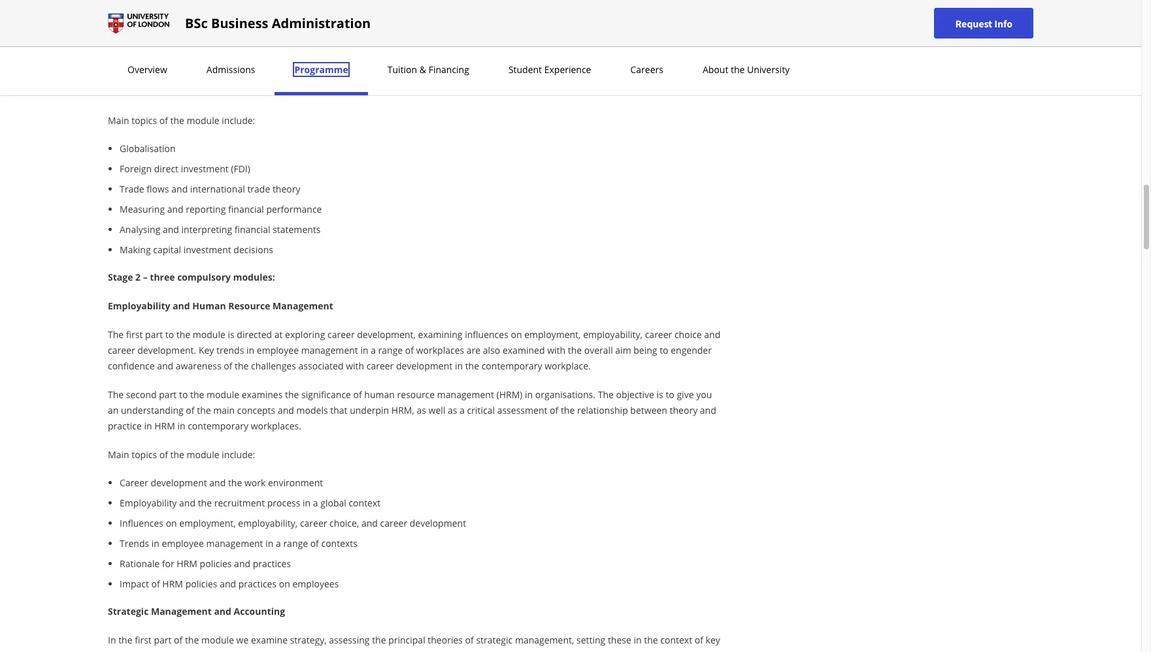 Task type: vqa. For each thing, say whether or not it's contained in the screenshot.
Recommended associated with Recommended if you're interested in Software Development
no



Task type: locate. For each thing, give the bounding box(es) containing it.
theories
[[428, 635, 463, 647]]

0 vertical spatial policies
[[200, 558, 232, 571]]

1 include: from the top
[[222, 114, 255, 127]]

foreign direct investment (fdi)
[[120, 163, 250, 175]]

0 vertical spatial context
[[349, 497, 381, 510]]

employability inside list item
[[120, 497, 177, 510]]

and down career development and the work environment
[[179, 497, 195, 510]]

student experience
[[508, 63, 591, 76]]

0 horizontal spatial accounting
[[275, 41, 322, 54]]

0 horizontal spatial employee
[[162, 538, 204, 550]]

range down the development,
[[378, 344, 403, 357]]

employability up influences
[[120, 497, 177, 510]]

an
[[108, 405, 119, 417]]

1 vertical spatial main topics of the module include:
[[108, 449, 255, 461]]

and right choice
[[704, 329, 720, 341]]

1 vertical spatial concepts
[[237, 405, 275, 417]]

2 horizontal spatial with
[[547, 344, 565, 357]]

0 horizontal spatial management
[[151, 606, 212, 618]]

are
[[595, 25, 609, 38], [467, 344, 481, 357]]

2 vertical spatial with
[[346, 360, 364, 373]]

and
[[205, 41, 221, 54], [324, 41, 341, 54], [445, 41, 461, 54], [171, 183, 188, 195], [167, 203, 183, 216], [163, 224, 179, 236], [173, 300, 190, 312], [704, 329, 720, 341], [157, 360, 173, 373], [278, 405, 294, 417], [700, 405, 716, 417], [209, 477, 226, 490], [179, 497, 195, 510], [361, 518, 378, 530], [234, 558, 250, 571], [220, 578, 236, 591], [214, 606, 231, 618], [447, 650, 463, 653]]

0 horizontal spatial employment,
[[179, 518, 236, 530]]

module up key
[[193, 329, 225, 341]]

between
[[630, 405, 667, 417]]

1 horizontal spatial employment,
[[524, 329, 581, 341]]

0 vertical spatial is
[[228, 329, 234, 341]]

&
[[419, 63, 426, 76]]

1 vertical spatial with
[[547, 344, 565, 357]]

0 vertical spatial second
[[126, 25, 157, 38]]

module left we
[[201, 635, 234, 647]]

analysing
[[120, 224, 160, 236]]

recruitment
[[214, 497, 265, 510]]

measuring
[[120, 203, 165, 216]]

0 vertical spatial employability
[[108, 300, 170, 312]]

aim
[[615, 344, 631, 357]]

the inside the first part to the module is directed at exploring career development, examining influences on employment, employability, career choice and career development. key trends in employee management in a range of workplaces are also examined with the overall aim being to engender confidence and awareness of the challenges associated with career development in the contemporary workplace.
[[108, 329, 124, 341]]

second for understanding
[[126, 389, 157, 401]]

examines up principles
[[242, 25, 283, 38]]

development inside the first part to the module is directed at exploring career development, examining influences on employment, employability, career choice and career development. key trends in employee management in a range of workplaces are also examined with the overall aim being to engender confidence and awareness of the challenges associated with career development in the contemporary workplace.
[[396, 360, 452, 373]]

on right influences
[[166, 518, 177, 530]]

1 vertical spatial second
[[126, 389, 157, 401]]

trade flows and international trade theory list item
[[120, 182, 725, 196]]

employability for employability and human resource management
[[108, 300, 170, 312]]

first inside the first part to the module is directed at exploring career development, examining influences on employment, employability, career choice and career development. key trends in employee management in a range of workplaces are also examined with the overall aim being to engender confidence and awareness of the challenges associated with career development in the contemporary workplace.
[[126, 329, 143, 341]]

employability, down process
[[238, 518, 298, 530]]

1 vertical spatial investment
[[183, 244, 231, 256]]

workplaces
[[416, 344, 464, 357]]

financial up decisions
[[234, 224, 270, 236]]

measuring and reporting financial performance list item
[[120, 203, 725, 216]]

the for the second part to the module examines the significance of human resource management (hrm) in organisations. the objective is to give you an understanding of the main concepts and models that underpin hrm, as well as a critical assessment of the relationship between theory and practice in hrm in contemporary workplaces.
[[108, 389, 124, 401]]

the down career development and the work environment
[[198, 497, 212, 510]]

1 vertical spatial main
[[108, 449, 129, 461]]

strategic
[[476, 635, 513, 647]]

0 vertical spatial employee
[[257, 344, 299, 357]]

accounting inside 'the module also examines the principles of financial decision making, with emphasis on developing skills for analysing financial accounting information.'
[[652, 70, 699, 82]]

0 vertical spatial are
[[595, 25, 609, 38]]

the
[[190, 25, 204, 38], [466, 25, 480, 38], [672, 25, 686, 38], [731, 63, 745, 76], [224, 70, 238, 82], [170, 114, 184, 127], [176, 329, 190, 341], [568, 344, 582, 357], [235, 360, 249, 373], [465, 360, 479, 373], [190, 389, 204, 401], [285, 389, 299, 401], [197, 405, 211, 417], [561, 405, 575, 417], [170, 449, 184, 461], [228, 477, 242, 490], [198, 497, 212, 510], [118, 635, 132, 647], [185, 635, 199, 647], [372, 635, 386, 647], [644, 635, 658, 647]]

management up exploring
[[273, 300, 333, 312]]

0 vertical spatial which
[[336, 25, 361, 38]]

admissions
[[206, 63, 255, 76]]

the second part to the module examines accounting, which has been referred to as the language of business. you are introduced to the underlying framework and concepts of accounting and its role in organisations and society.
[[108, 25, 686, 54]]

as inside the second part to the module examines accounting, which has been referred to as the language of business. you are introduced to the underlying framework and concepts of accounting and its role in organisations and society.
[[454, 25, 463, 38]]

analysing and interpreting financial statements list item
[[120, 223, 725, 237]]

include: up (fdi)
[[222, 114, 255, 127]]

0 vertical spatial contemporary
[[482, 360, 542, 373]]

1 vertical spatial is
[[657, 389, 663, 401]]

first up developments
[[135, 635, 151, 647]]

1 vertical spatial are
[[467, 344, 481, 357]]

employment, up examined
[[524, 329, 581, 341]]

1 horizontal spatial which
[[336, 25, 361, 38]]

are down influences
[[467, 344, 481, 357]]

0 vertical spatial accounting
[[275, 41, 322, 54]]

0 vertical spatial range
[[378, 344, 403, 357]]

0 horizontal spatial employability,
[[238, 518, 298, 530]]

the inside the second part to the module examines accounting, which has been referred to as the language of business. you are introduced to the underlying framework and concepts of accounting and its role in organisations and society.
[[108, 25, 124, 38]]

development down employability and the recruitment process in a global context list item
[[410, 518, 466, 530]]

are right you
[[595, 25, 609, 38]]

at
[[274, 329, 283, 341]]

module up foreign direct investment (fdi)
[[187, 114, 219, 127]]

1 vertical spatial policies
[[185, 578, 217, 591]]

principal
[[388, 635, 425, 647]]

0 vertical spatial include:
[[222, 114, 255, 127]]

awareness
[[176, 360, 221, 373]]

the left main
[[197, 405, 211, 417]]

of right language
[[523, 25, 532, 38]]

1 horizontal spatial is
[[657, 389, 663, 401]]

well
[[429, 405, 445, 417]]

policies down the rationale for hrm policies and practices
[[185, 578, 217, 591]]

main
[[108, 114, 129, 127], [108, 449, 129, 461]]

1 list from the top
[[113, 142, 725, 257]]

0 horizontal spatial management
[[206, 538, 263, 550]]

employee inside list item
[[162, 538, 204, 550]]

the inside 'the module also examines the principles of financial decision making, with emphasis on developing skills for analysing financial accounting information.'
[[224, 70, 238, 82]]

employee inside the first part to the module is directed at exploring career development, examining influences on employment, employability, career choice and career development. key trends in employee management in a range of workplaces are also examined with the overall aim being to engender confidence and awareness of the challenges associated with career development in the contemporary workplace.
[[257, 344, 299, 357]]

0 vertical spatial for
[[557, 70, 569, 82]]

0 vertical spatial first
[[126, 329, 143, 341]]

in
[[108, 635, 116, 647]]

making,
[[371, 70, 405, 82]]

critical
[[467, 405, 495, 417]]

1 vertical spatial context
[[660, 635, 692, 647]]

1 vertical spatial employability,
[[238, 518, 298, 530]]

the up development.
[[176, 329, 190, 341]]

the up underlying
[[108, 25, 124, 38]]

the second part to the module examines the significance of human resource management (hrm) in organisations. the objective is to give you an understanding of the main concepts and models that underpin hrm, as well as a critical assessment of the relationship between theory and practice in hrm in contemporary workplaces.
[[108, 389, 716, 433]]

of up globalisation
[[159, 114, 168, 127]]

its
[[343, 41, 353, 54]]

0 vertical spatial management
[[301, 344, 358, 357]]

and down impact of hrm policies and practices on employees
[[214, 606, 231, 618]]

1 vertical spatial practices
[[238, 578, 277, 591]]

1 vertical spatial contemporary
[[188, 420, 248, 433]]

globalisation
[[120, 142, 176, 155]]

1 horizontal spatial are
[[595, 25, 609, 38]]

the up information.
[[108, 70, 124, 82]]

1 vertical spatial management
[[151, 606, 212, 618]]

context
[[349, 497, 381, 510], [660, 635, 692, 647]]

0 vertical spatial concepts
[[224, 41, 262, 54]]

0 vertical spatial also
[[161, 70, 178, 82]]

influences
[[120, 518, 163, 530]]

accounting down accounting, at the top of page
[[275, 41, 322, 54]]

1 horizontal spatial theory
[[670, 405, 698, 417]]

1 horizontal spatial also
[[483, 344, 500, 357]]

employability down the 2
[[108, 300, 170, 312]]

investment for (fdi)
[[181, 163, 229, 175]]

1 horizontal spatial context
[[660, 635, 692, 647]]

2 main from the top
[[108, 449, 129, 461]]

theory up the performance
[[272, 183, 300, 195]]

1 horizontal spatial for
[[557, 70, 569, 82]]

module up admissions
[[207, 25, 239, 38]]

2 vertical spatial development
[[410, 518, 466, 530]]

examines inside 'the module also examines the principles of financial decision making, with emphasis on developing skills for analysing financial accounting information.'
[[181, 70, 222, 82]]

in inside the second part to the module examines accounting, which has been referred to as the language of business. you are introduced to the underlying framework and concepts of accounting and its role in organisations and society.
[[374, 41, 382, 54]]

module
[[207, 25, 239, 38], [126, 70, 159, 82], [187, 114, 219, 127], [193, 329, 225, 341], [207, 389, 239, 401], [187, 449, 219, 461], [201, 635, 234, 647]]

1 vertical spatial hrm
[[177, 558, 197, 571]]

module up main
[[207, 389, 239, 401]]

list containing career development and the work environment
[[113, 476, 725, 592]]

career up being
[[645, 329, 672, 341]]

includes
[[374, 650, 409, 653]]

rationale for hrm policies and practices list item
[[120, 558, 725, 571]]

0 vertical spatial practices
[[253, 558, 291, 571]]

2 vertical spatial examines
[[242, 389, 283, 401]]

the down influences
[[465, 360, 479, 373]]

0 horizontal spatial for
[[162, 558, 174, 571]]

you
[[696, 389, 712, 401]]

2 vertical spatial hrm
[[162, 578, 183, 591]]

part for trends
[[145, 329, 163, 341]]

employability, up aim at the bottom right of the page
[[583, 329, 643, 341]]

main down information.
[[108, 114, 129, 127]]

examines inside the second part to the module examines accounting, which has been referred to as the language of business. you are introduced to the underlying framework and concepts of accounting and its role in organisations and society.
[[242, 25, 283, 38]]

1 horizontal spatial range
[[378, 344, 403, 357]]

political
[[412, 650, 445, 653]]

making
[[120, 244, 151, 256]]

0 horizontal spatial theory
[[272, 183, 300, 195]]

skills
[[534, 70, 554, 82]]

to right introduced
[[661, 25, 669, 38]]

for inside list item
[[162, 558, 174, 571]]

1 vertical spatial employment,
[[179, 518, 236, 530]]

context inside list item
[[349, 497, 381, 510]]

part up development.
[[145, 329, 163, 341]]

contemporary inside in the first part of the module we examine strategy, assessing the principal theories of strategic management, setting these in the context of key developments in which contemporary business operates. this includes political and regulatory developments, technological change
[[209, 650, 269, 653]]

process
[[267, 497, 300, 510]]

which up its
[[336, 25, 361, 38]]

employability
[[108, 300, 170, 312], [120, 497, 177, 510]]

performance
[[266, 203, 322, 216]]

hrm for for
[[177, 558, 197, 571]]

and up financing
[[445, 41, 461, 54]]

human
[[192, 300, 226, 312]]

context up choice,
[[349, 497, 381, 510]]

contemporary down we
[[209, 650, 269, 653]]

theory inside list item
[[272, 183, 300, 195]]

0 horizontal spatial which
[[181, 650, 206, 653]]

2 include: from the top
[[222, 449, 255, 461]]

0 vertical spatial development
[[396, 360, 452, 373]]

0 vertical spatial employment,
[[524, 329, 581, 341]]

0 vertical spatial hrm
[[154, 420, 175, 433]]

1 horizontal spatial employability,
[[583, 329, 643, 341]]

1 vertical spatial include:
[[222, 449, 255, 461]]

module up information.
[[126, 70, 159, 82]]

1 vertical spatial also
[[483, 344, 500, 357]]

on right the emphasis
[[471, 70, 482, 82]]

with inside 'the module also examines the principles of financial decision making, with emphasis on developing skills for analysing financial accounting information.'
[[407, 70, 425, 82]]

main down practice
[[108, 449, 129, 461]]

1 topics from the top
[[132, 114, 157, 127]]

a left critical
[[460, 405, 465, 417]]

2 vertical spatial contemporary
[[209, 650, 269, 653]]

assessment
[[497, 405, 547, 417]]

0 vertical spatial list
[[113, 142, 725, 257]]

the for the first part to the module is directed at exploring career development, examining influences on employment, employability, career choice and career development. key trends in employee management in a range of workplaces are also examined with the overall aim being to engender confidence and awareness of the challenges associated with career development in the contemporary workplace.
[[108, 329, 124, 341]]

examines inside 'the second part to the module examines the significance of human resource management (hrm) in organisations. the objective is to give you an understanding of the main concepts and models that underpin hrm, as well as a critical assessment of the relationship between theory and practice in hrm in contemporary workplaces.'
[[242, 389, 283, 401]]

you
[[577, 25, 593, 38]]

1 second from the top
[[126, 25, 157, 38]]

the right about
[[731, 63, 745, 76]]

0 horizontal spatial context
[[349, 497, 381, 510]]

the inside 'the module also examines the principles of financial decision making, with emphasis on developing skills for analysing financial accounting information.'
[[108, 70, 124, 82]]

also down framework
[[161, 70, 178, 82]]

the up includes
[[372, 635, 386, 647]]

0 vertical spatial main
[[108, 114, 129, 127]]

development right career
[[151, 477, 207, 490]]

is up trends
[[228, 329, 234, 341]]

employability, inside the first part to the module is directed at exploring career development, examining influences on employment, employability, career choice and career development. key trends in employee management in a range of workplaces are also examined with the overall aim being to engender confidence and awareness of the challenges associated with career development in the contemporary workplace.
[[583, 329, 643, 341]]

0 vertical spatial examines
[[242, 25, 283, 38]]

1 vertical spatial theory
[[670, 405, 698, 417]]

also down influences
[[483, 344, 500, 357]]

part up understanding
[[159, 389, 177, 401]]

second up underlying
[[126, 25, 157, 38]]

of left key
[[695, 635, 703, 647]]

career
[[120, 477, 148, 490]]

management up associated
[[301, 344, 358, 357]]

investment for decisions
[[183, 244, 231, 256]]

1 horizontal spatial employee
[[257, 344, 299, 357]]

module inside 'the second part to the module examines the significance of human resource management (hrm) in organisations. the objective is to give you an understanding of the main concepts and models that underpin hrm, as well as a critical assessment of the relationship between theory and practice in hrm in contemporary workplaces.'
[[207, 389, 239, 401]]

management up the rationale for hrm policies and practices
[[206, 538, 263, 550]]

1 horizontal spatial management
[[273, 300, 333, 312]]

second inside the second part to the module examines accounting, which has been referred to as the language of business. you are introduced to the underlying framework and concepts of accounting and its role in organisations and society.
[[126, 25, 157, 38]]

1 vertical spatial which
[[181, 650, 206, 653]]

introduced
[[612, 25, 658, 38]]

the up models
[[285, 389, 299, 401]]

1 horizontal spatial management
[[301, 344, 358, 357]]

0 vertical spatial with
[[407, 70, 425, 82]]

to left give
[[666, 389, 674, 401]]

is inside 'the second part to the module examines the significance of human resource management (hrm) in organisations. the objective is to give you an understanding of the main concepts and models that underpin hrm, as well as a critical assessment of the relationship between theory and practice in hrm in contemporary workplaces.'
[[657, 389, 663, 401]]

employment, inside the first part to the module is directed at exploring career development, examining influences on employment, employability, career choice and career development. key trends in employee management in a range of workplaces are also examined with the overall aim being to engender confidence and awareness of the challenges associated with career development in the contemporary workplace.
[[524, 329, 581, 341]]

investment inside list item
[[183, 244, 231, 256]]

emphasis
[[428, 70, 469, 82]]

management inside 'the second part to the module examines the significance of human resource management (hrm) in organisations. the objective is to give you an understanding of the main concepts and models that underpin hrm, as well as a critical assessment of the relationship between theory and practice in hrm in contemporary workplaces.'
[[437, 389, 494, 401]]

0 vertical spatial main topics of the module include:
[[108, 114, 255, 127]]

1 vertical spatial development
[[151, 477, 207, 490]]

part inside the second part to the module examines accounting, which has been referred to as the language of business. you are introduced to the underlying framework and concepts of accounting and its role in organisations and society.
[[159, 25, 177, 38]]

flows
[[147, 183, 169, 195]]

about the university
[[703, 63, 790, 76]]

0 horizontal spatial is
[[228, 329, 234, 341]]

0 horizontal spatial are
[[467, 344, 481, 357]]

part inside the first part to the module is directed at exploring career development, examining influences on employment, employability, career choice and career development. key trends in employee management in a range of workplaces are also examined with the overall aim being to engender confidence and awareness of the challenges associated with career development in the contemporary workplace.
[[145, 329, 163, 341]]

0 vertical spatial theory
[[272, 183, 300, 195]]

on inside list item
[[279, 578, 290, 591]]

part inside 'the second part to the module examines the significance of human resource management (hrm) in organisations. the objective is to give you an understanding of the main concepts and models that underpin hrm, as well as a critical assessment of the relationship between theory and practice in hrm in contemporary workplaces.'
[[159, 389, 177, 401]]

on inside 'the module also examines the principles of financial decision making, with emphasis on developing skills for analysing financial accounting information.'
[[471, 70, 482, 82]]

organisations
[[385, 41, 442, 54]]

as right referred at the top of page
[[454, 25, 463, 38]]

part up developments
[[154, 635, 172, 647]]

2 second from the top
[[126, 389, 157, 401]]

accounting
[[234, 606, 285, 618]]

1 vertical spatial accounting
[[652, 70, 699, 82]]

1 vertical spatial management
[[437, 389, 494, 401]]

which
[[336, 25, 361, 38], [181, 650, 206, 653]]

0 horizontal spatial range
[[283, 538, 308, 550]]

confidence
[[108, 360, 155, 373]]

0 horizontal spatial also
[[161, 70, 178, 82]]

as
[[454, 25, 463, 38], [417, 405, 426, 417], [448, 405, 457, 417]]

1 vertical spatial employability
[[120, 497, 177, 510]]

examines for the
[[242, 389, 283, 401]]

a inside 'the second part to the module examines the significance of human resource management (hrm) in organisations. the objective is to give you an understanding of the main concepts and models that underpin hrm, as well as a critical assessment of the relationship between theory and practice in hrm in contemporary workplaces.'
[[460, 405, 465, 417]]

part
[[159, 25, 177, 38], [145, 329, 163, 341], [159, 389, 177, 401], [154, 635, 172, 647]]

investment inside list item
[[181, 163, 229, 175]]

trends
[[120, 538, 149, 550]]

relationship
[[577, 405, 628, 417]]

second inside 'the second part to the module examines the significance of human resource management (hrm) in organisations. the objective is to give you an understanding of the main concepts and models that underpin hrm, as well as a critical assessment of the relationship between theory and practice in hrm in contemporary workplaces.'
[[126, 389, 157, 401]]

financial right 'analysing'
[[614, 70, 650, 82]]

0 vertical spatial investment
[[181, 163, 229, 175]]

request
[[955, 17, 992, 30]]

include: up work
[[222, 449, 255, 461]]

2 horizontal spatial management
[[437, 389, 494, 401]]

list
[[113, 142, 725, 257], [113, 476, 725, 592]]

1 vertical spatial range
[[283, 538, 308, 550]]

2 vertical spatial management
[[206, 538, 263, 550]]

0 vertical spatial topics
[[132, 114, 157, 127]]

request info button
[[934, 8, 1033, 39]]

trends
[[216, 344, 244, 357]]

of right the impact
[[151, 578, 160, 591]]

employee down at
[[257, 344, 299, 357]]

and down trends in employee management in a range of contexts
[[234, 558, 250, 571]]

1 horizontal spatial with
[[407, 70, 425, 82]]

part up framework
[[159, 25, 177, 38]]

analysing and interpreting financial statements
[[120, 224, 321, 236]]

first
[[126, 329, 143, 341], [135, 635, 151, 647]]

1 vertical spatial list
[[113, 476, 725, 592]]

range
[[378, 344, 403, 357], [283, 538, 308, 550]]

practices down trends in employee management in a range of contexts
[[253, 558, 291, 571]]

about
[[703, 63, 728, 76]]

financial inside measuring and reporting financial performance list item
[[228, 203, 264, 216]]

accounting
[[275, 41, 322, 54], [652, 70, 699, 82]]

0 vertical spatial employability,
[[583, 329, 643, 341]]

and inside in the first part of the module we examine strategy, assessing the principal theories of strategic management, setting these in the context of key developments in which contemporary business operates. this includes political and regulatory developments, technological change
[[447, 650, 463, 653]]

technological
[[577, 650, 634, 653]]

employment, inside influences on employment, employability, career choice, and career development list item
[[179, 518, 236, 530]]

first up confidence
[[126, 329, 143, 341]]

1 horizontal spatial accounting
[[652, 70, 699, 82]]

a
[[371, 344, 376, 357], [460, 405, 465, 417], [313, 497, 318, 510], [276, 538, 281, 550]]

rationale for hrm policies and practices
[[120, 558, 291, 571]]

on up examined
[[511, 329, 522, 341]]

contemporary down examined
[[482, 360, 542, 373]]

is
[[228, 329, 234, 341], [657, 389, 663, 401]]

first inside in the first part of the module we examine strategy, assessing the principal theories of strategic management, setting these in the context of key developments in which contemporary business operates. this includes political and regulatory developments, technological change
[[135, 635, 151, 647]]

strategy,
[[290, 635, 327, 647]]

1 vertical spatial topics
[[132, 449, 157, 461]]

range down influences on employment, employability, career choice, and career development
[[283, 538, 308, 550]]

1 vertical spatial for
[[162, 558, 174, 571]]

analysing
[[571, 70, 611, 82]]

policies up impact of hrm policies and practices on employees
[[200, 558, 232, 571]]

financing
[[429, 63, 469, 76]]

1 vertical spatial employee
[[162, 538, 204, 550]]

management
[[301, 344, 358, 357], [437, 389, 494, 401], [206, 538, 263, 550]]

a left global
[[313, 497, 318, 510]]

1 vertical spatial examines
[[181, 70, 222, 82]]

is inside the first part to the module is directed at exploring career development, examining influences on employment, employability, career choice and career development. key trends in employee management in a range of workplaces are also examined with the overall aim being to engender confidence and awareness of the challenges associated with career development in the contemporary workplace.
[[228, 329, 234, 341]]

administration
[[272, 14, 371, 32]]

1 vertical spatial first
[[135, 635, 151, 647]]

hrm up impact of hrm policies and practices on employees
[[177, 558, 197, 571]]

accounting left about
[[652, 70, 699, 82]]

for right the rationale
[[162, 558, 174, 571]]

2 list from the top
[[113, 476, 725, 592]]

range inside list item
[[283, 538, 308, 550]]

impact of hrm policies and practices on employees list item
[[120, 578, 725, 592]]

investment down interpreting
[[183, 244, 231, 256]]

careers link
[[626, 63, 667, 76]]

strategic management and accounting
[[108, 606, 285, 618]]

making capital investment decisions
[[120, 244, 273, 256]]



Task type: describe. For each thing, give the bounding box(es) containing it.
trends in employee management in a range of contexts
[[120, 538, 357, 550]]

and down the flows
[[167, 203, 183, 216]]

of left main
[[186, 405, 195, 417]]

theory inside 'the second part to the module examines the significance of human resource management (hrm) in organisations. the objective is to give you an understanding of the main concepts and models that underpin hrm, as well as a critical assessment of the relationship between theory and practice in hrm in contemporary workplaces.'
[[670, 405, 698, 417]]

and left human
[[173, 300, 190, 312]]

information.
[[108, 86, 161, 98]]

and down development.
[[157, 360, 173, 373]]

the for the module also examines the principles of financial decision making, with emphasis on developing skills for analysing financial accounting information.
[[108, 70, 124, 82]]

student experience link
[[505, 63, 595, 76]]

info
[[994, 17, 1012, 30]]

give
[[677, 389, 694, 401]]

financial inside the analysing and interpreting financial statements list item
[[234, 224, 270, 236]]

careers
[[630, 63, 663, 76]]

rationale
[[120, 558, 160, 571]]

choice,
[[329, 518, 359, 530]]

and down foreign direct investment (fdi)
[[171, 183, 188, 195]]

principles
[[240, 70, 282, 82]]

influences on employment, employability, career choice, and career development
[[120, 518, 466, 530]]

employees
[[292, 578, 339, 591]]

also inside the first part to the module is directed at exploring career development, examining influences on employment, employability, career choice and career development. key trends in employee management in a range of workplaces are also examined with the overall aim being to engender confidence and awareness of the challenges associated with career development in the contemporary workplace.
[[483, 344, 500, 357]]

the up "workplace."
[[568, 344, 582, 357]]

as left well
[[417, 405, 426, 417]]

admissions link
[[202, 63, 259, 76]]

workplace.
[[545, 360, 591, 373]]

financial left decision
[[295, 70, 331, 82]]

to up development.
[[165, 329, 174, 341]]

part inside in the first part of the module we examine strategy, assessing the principal theories of strategic management, setting these in the context of key developments in which contemporary business operates. this includes political and regulatory developments, technological change
[[154, 635, 172, 647]]

range inside the first part to the module is directed at exploring career development, examining influences on employment, employability, career choice and career development. key trends in employee management in a range of workplaces are also examined with the overall aim being to engender confidence and awareness of the challenges associated with career development in the contemporary workplace.
[[378, 344, 403, 357]]

to right being
[[660, 344, 668, 357]]

trade
[[247, 183, 270, 195]]

–
[[143, 271, 148, 284]]

career up confidence
[[108, 344, 135, 357]]

of left 'contexts'
[[310, 538, 319, 550]]

are inside the first part to the module is directed at exploring career development, examining influences on employment, employability, career choice and career development. key trends in employee management in a range of workplaces are also examined with the overall aim being to engender confidence and awareness of the challenges associated with career development in the contemporary workplace.
[[467, 344, 481, 357]]

employability and the recruitment process in a global context list item
[[120, 497, 725, 510]]

for inside 'the module also examines the principles of financial decision making, with emphasis on developing skills for analysing financial accounting information.'
[[557, 70, 569, 82]]

the first part to the module is directed at exploring career development, examining influences on employment, employability, career choice and career development. key trends in employee management in a range of workplaces are also examined with the overall aim being to engender confidence and awareness of the challenges associated with career development in the contemporary workplace.
[[108, 329, 720, 373]]

career development and the work environment
[[120, 477, 323, 490]]

the up society.
[[466, 25, 480, 38]]

(fdi)
[[231, 163, 250, 175]]

of down organisations.
[[550, 405, 558, 417]]

career down global
[[300, 518, 327, 530]]

the right introduced
[[672, 25, 686, 38]]

programme
[[294, 63, 348, 76]]

globalisation list item
[[120, 142, 725, 156]]

examines for accounting,
[[242, 25, 283, 38]]

reporting
[[186, 203, 226, 216]]

2 main topics of the module include: from the top
[[108, 449, 255, 461]]

career up trends in employee management in a range of contexts list item
[[380, 518, 407, 530]]

of up regulatory
[[465, 635, 474, 647]]

0 vertical spatial management
[[273, 300, 333, 312]]

to up framework
[[179, 25, 188, 38]]

key
[[706, 635, 720, 647]]

trends in employee management in a range of contexts list item
[[120, 537, 725, 551]]

and up recruitment
[[209, 477, 226, 490]]

referred
[[405, 25, 440, 38]]

employability and human resource management
[[108, 300, 333, 312]]

to down awareness
[[179, 389, 188, 401]]

2 topics from the top
[[132, 449, 157, 461]]

capital
[[153, 244, 181, 256]]

a inside the first part to the module is directed at exploring career development, examining influences on employment, employability, career choice and career development. key trends in employee management in a range of workplaces are also examined with the overall aim being to engender confidence and awareness of the challenges associated with career development in the contemporary workplace.
[[371, 344, 376, 357]]

stage
[[108, 271, 133, 284]]

bsc
[[185, 14, 208, 32]]

underpin
[[350, 405, 389, 417]]

career up human
[[366, 360, 394, 373]]

practices for impact of hrm policies and practices on employees
[[238, 578, 277, 591]]

accounting inside the second part to the module examines accounting, which has been referred to as the language of business. you are introduced to the underlying framework and concepts of accounting and its role in organisations and society.
[[275, 41, 322, 54]]

models
[[296, 405, 328, 417]]

framework
[[156, 41, 203, 54]]

the up globalisation
[[170, 114, 184, 127]]

and down you
[[700, 405, 716, 417]]

impact of hrm policies and practices on employees
[[120, 578, 339, 591]]

of down the development,
[[405, 344, 414, 357]]

overall
[[584, 344, 613, 357]]

main
[[213, 405, 235, 417]]

overview link
[[124, 63, 171, 76]]

developing
[[485, 70, 531, 82]]

understanding
[[121, 405, 183, 417]]

the inside list item
[[228, 477, 242, 490]]

significance
[[301, 389, 351, 401]]

these
[[608, 635, 631, 647]]

a inside employability and the recruitment process in a global context list item
[[313, 497, 318, 510]]

role
[[355, 41, 372, 54]]

influences on employment, employability, career choice, and career development list item
[[120, 517, 725, 531]]

three
[[150, 271, 175, 284]]

are inside the second part to the module examines accounting, which has been referred to as the language of business. you are introduced to the underlying framework and concepts of accounting and its role in organisations and society.
[[595, 25, 609, 38]]

hrm,
[[391, 405, 414, 417]]

context inside in the first part of the module we examine strategy, assessing the principal theories of strategic management, setting these in the context of key developments in which contemporary business operates. this includes political and regulatory developments, technological change
[[660, 635, 692, 647]]

list containing globalisation
[[113, 142, 725, 257]]

objective
[[616, 389, 654, 401]]

measuring and reporting financial performance
[[120, 203, 322, 216]]

and up workplaces.
[[278, 405, 294, 417]]

and up admissions
[[205, 41, 221, 54]]

developments,
[[512, 650, 575, 653]]

practices for rationale for hrm policies and practices
[[253, 558, 291, 571]]

contemporary inside the first part to the module is directed at exploring career development, examining influences on employment, employability, career choice and career development. key trends in employee management in a range of workplaces are also examined with the overall aim being to engender confidence and awareness of the challenges associated with career development in the contemporary workplace.
[[482, 360, 542, 373]]

module inside in the first part of the module we examine strategy, assessing the principal theories of strategic management, setting these in the context of key developments in which contemporary business operates. this includes political and regulatory developments, technological change
[[201, 635, 234, 647]]

global
[[320, 497, 346, 510]]

employability, inside influences on employment, employability, career choice, and career development list item
[[238, 518, 298, 530]]

business.
[[534, 25, 574, 38]]

and down the rationale for hrm policies and practices
[[220, 578, 236, 591]]

university
[[747, 63, 790, 76]]

direct
[[154, 163, 178, 175]]

experience
[[544, 63, 591, 76]]

employability for employability and the recruitment process in a global context
[[120, 497, 177, 510]]

international
[[190, 183, 245, 195]]

module inside 'the module also examines the principles of financial decision making, with emphasis on developing skills for analysing financial accounting information.'
[[126, 70, 159, 82]]

compulsory
[[177, 271, 231, 284]]

examining
[[418, 329, 462, 341]]

concepts inside 'the second part to the module examines the significance of human resource management (hrm) in organisations. the objective is to give you an understanding of the main concepts and models that underpin hrm, as well as a critical assessment of the relationship between theory and practice in hrm in contemporary workplaces.'
[[237, 405, 275, 417]]

trade flows and international trade theory
[[120, 183, 300, 195]]

to right referred at the top of page
[[443, 25, 451, 38]]

the down awareness
[[190, 389, 204, 401]]

the inside list item
[[198, 497, 212, 510]]

the down strategic management and accounting
[[185, 635, 199, 647]]

hrm inside 'the second part to the module examines the significance of human resource management (hrm) in organisations. the objective is to give you an understanding of the main concepts and models that underpin hrm, as well as a critical assessment of the relationship between theory and practice in hrm in contemporary workplaces.'
[[154, 420, 175, 433]]

which inside the second part to the module examines accounting, which has been referred to as the language of business. you are introduced to the underlying framework and concepts of accounting and its role in organisations and society.
[[336, 25, 361, 38]]

and up capital
[[163, 224, 179, 236]]

on inside the first part to the module is directed at exploring career development, examining influences on employment, employability, career choice and career development. key trends in employee management in a range of workplaces are also examined with the overall aim being to engender confidence and awareness of the challenges associated with career development in the contemporary workplace.
[[511, 329, 522, 341]]

policies for of
[[185, 578, 217, 591]]

1 main from the top
[[108, 114, 129, 127]]

contexts
[[321, 538, 357, 550]]

student
[[508, 63, 542, 76]]

as right well
[[448, 405, 457, 417]]

the right in
[[118, 635, 132, 647]]

2
[[135, 271, 141, 284]]

statements
[[273, 224, 321, 236]]

contemporary inside 'the second part to the module examines the significance of human resource management (hrm) in organisations. the objective is to give you an understanding of the main concepts and models that underpin hrm, as well as a critical assessment of the relationship between theory and practice in hrm in contemporary workplaces.'
[[188, 420, 248, 433]]

exploring
[[285, 329, 325, 341]]

module inside the second part to the module examines accounting, which has been referred to as the language of business. you are introduced to the underlying framework and concepts of accounting and its role in organisations and society.
[[207, 25, 239, 38]]

been
[[381, 25, 403, 38]]

the right these
[[644, 635, 658, 647]]

of inside 'the module also examines the principles of financial decision making, with emphasis on developing skills for analysing financial accounting information.'
[[284, 70, 293, 82]]

developments
[[108, 650, 169, 653]]

management inside the first part to the module is directed at exploring career development, examining influences on employment, employability, career choice and career development. key trends in employee management in a range of workplaces are also examined with the overall aim being to engender confidence and awareness of the challenges associated with career development in the contemporary workplace.
[[301, 344, 358, 357]]

management inside trends in employee management in a range of contexts list item
[[206, 538, 263, 550]]

this
[[354, 650, 372, 653]]

decision
[[333, 70, 369, 82]]

about the university link
[[699, 63, 794, 76]]

career right exploring
[[327, 329, 355, 341]]

concepts inside the second part to the module examines accounting, which has been referred to as the language of business. you are introduced to the underlying framework and concepts of accounting and its role in organisations and society.
[[224, 41, 262, 54]]

the for the second part to the module examines accounting, which has been referred to as the language of business. you are introduced to the underlying framework and concepts of accounting and its role in organisations and society.
[[108, 25, 124, 38]]

the down understanding
[[170, 449, 184, 461]]

and right choice,
[[361, 518, 378, 530]]

a inside trends in employee management in a range of contexts list item
[[276, 538, 281, 550]]

of down strategic management and accounting
[[174, 635, 183, 647]]

development.
[[137, 344, 196, 357]]

1 main topics of the module include: from the top
[[108, 114, 255, 127]]

of down bsc business administration
[[264, 41, 273, 54]]

career development and the work environment list item
[[120, 476, 725, 490]]

0 horizontal spatial with
[[346, 360, 364, 373]]

and left its
[[324, 41, 341, 54]]

the down trends
[[235, 360, 249, 373]]

resource
[[397, 389, 435, 401]]

part for understanding
[[159, 389, 177, 401]]

university of london image
[[108, 13, 169, 34]]

part for underlying
[[159, 25, 177, 38]]

the down organisations.
[[561, 405, 575, 417]]

which inside in the first part of the module we examine strategy, assessing the principal theories of strategic management, setting these in the context of key developments in which contemporary business operates. this includes political and regulatory developments, technological change
[[181, 650, 206, 653]]

directed
[[237, 329, 272, 341]]

bsc business administration
[[185, 14, 371, 32]]

the up relationship
[[598, 389, 614, 401]]

module inside the first part to the module is directed at exploring career development, examining influences on employment, employability, career choice and career development. key trends in employee management in a range of workplaces are also examined with the overall aim being to engender confidence and awareness of the challenges associated with career development in the contemporary workplace.
[[193, 329, 225, 341]]

(hrm)
[[496, 389, 523, 401]]

stage 2 – three compulsory modules:
[[108, 271, 275, 284]]

operates.
[[312, 650, 352, 653]]

tuition & financing
[[387, 63, 469, 76]]

module up career development and the work environment
[[187, 449, 219, 461]]

on inside list item
[[166, 518, 177, 530]]

foreign direct investment (fdi) list item
[[120, 162, 725, 176]]

also inside 'the module also examines the principles of financial decision making, with emphasis on developing skills for analysing financial accounting information.'
[[161, 70, 178, 82]]

in the first part of the module we examine strategy, assessing the principal theories of strategic management, setting these in the context of key developments in which contemporary business operates. this includes political and regulatory developments, technological change
[[108, 635, 720, 653]]

hrm for of
[[162, 578, 183, 591]]

regulatory
[[466, 650, 510, 653]]

business
[[211, 14, 268, 32]]

second for underlying
[[126, 25, 157, 38]]

tuition
[[387, 63, 417, 76]]

of up the underpin at the left bottom
[[353, 389, 362, 401]]

policies for for
[[200, 558, 232, 571]]

the up framework
[[190, 25, 204, 38]]

making capital investment decisions list item
[[120, 243, 725, 257]]

of down trends
[[224, 360, 232, 373]]

development,
[[357, 329, 416, 341]]

of down understanding
[[159, 449, 168, 461]]



